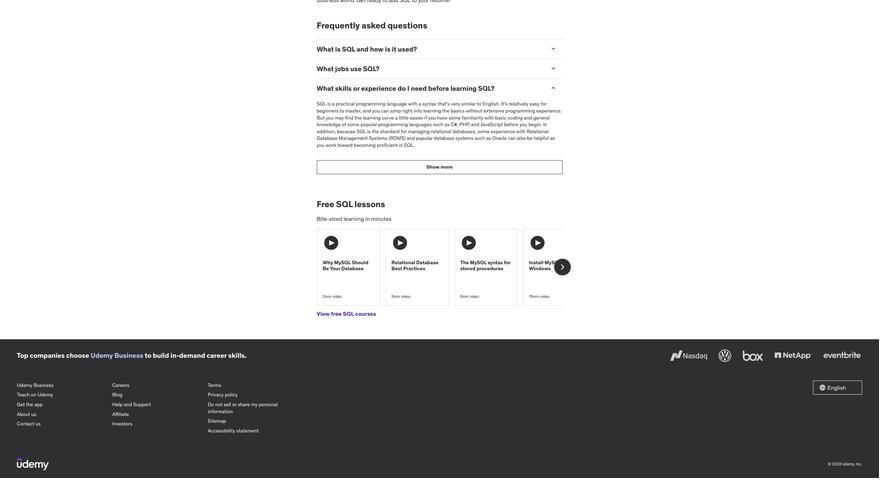 Task type: locate. For each thing, give the bounding box(es) containing it.
video for install mysql on windows
[[540, 295, 550, 300]]

syntax
[[423, 101, 437, 107], [488, 260, 503, 266]]

0 vertical spatial in
[[399, 142, 403, 149]]

have
[[437, 115, 448, 121]]

2 horizontal spatial database
[[416, 260, 439, 266]]

1 vertical spatial or
[[232, 402, 237, 408]]

mysql
[[334, 260, 351, 266], [470, 260, 487, 266], [545, 260, 561, 266]]

use
[[350, 65, 362, 73]]

2 vertical spatial programming
[[379, 122, 408, 128]]

because
[[337, 128, 356, 135]]

1 vertical spatial in
[[366, 216, 370, 223]]

can up curve
[[381, 108, 389, 114]]

udemy business teach on udemy get the app about us contact us
[[17, 383, 53, 428]]

mysql right the
[[470, 260, 487, 266]]

mysql inside why mysql should be your database
[[334, 260, 351, 266]]

2 horizontal spatial to
[[477, 101, 482, 107]]

1 vertical spatial business
[[34, 383, 53, 389]]

1 vertical spatial some
[[348, 122, 360, 128]]

and up begin.
[[524, 115, 532, 121]]

also
[[517, 135, 526, 142]]

to up without
[[477, 101, 482, 107]]

in down the (rdms)
[[399, 142, 403, 149]]

systems
[[456, 135, 474, 142]]

before
[[428, 84, 449, 93], [504, 122, 519, 128]]

sql up management
[[357, 128, 366, 135]]

0 horizontal spatial database
[[317, 135, 338, 142]]

proficient
[[377, 142, 398, 149]]

is left it
[[385, 45, 391, 53]]

minutes
[[371, 216, 392, 223]]

before down coding
[[504, 122, 519, 128]]

the down that's
[[443, 108, 450, 114]]

a up beginners
[[332, 101, 335, 107]]

relational inside 'sql is a practical programming language with a syntax that's very similar to english. it's relatively easy for beginners to master, and you can jump right into learning the basics without extensive programming experience. but you may find the learning curve a little easier if you have some familiarity with basic coding and general knowledge of some popular programming languages such as c#, php, and javascript before you begin. in addition, because sql is the standard for managing relational databases, some experience with relational database management systems (rdms) and popular database systems such as oracle can also be helpful as you work toward becoming proficient in sql.'
[[527, 128, 549, 135]]

database right best
[[416, 260, 439, 266]]

0 vertical spatial can
[[381, 108, 389, 114]]

2 horizontal spatial with
[[516, 128, 526, 135]]

3 video from the left
[[470, 295, 479, 300]]

1 horizontal spatial 5min video
[[460, 295, 479, 300]]

1 vertical spatial on
[[31, 392, 36, 399]]

1 5min from the left
[[392, 295, 400, 300]]

and inside careers blog help and support affiliate investors
[[124, 402, 132, 408]]

2 vertical spatial to
[[145, 352, 151, 360]]

udemy right choose
[[91, 352, 113, 360]]

1 video from the left
[[332, 295, 342, 300]]

0 vertical spatial what
[[317, 45, 334, 53]]

terms link
[[208, 381, 298, 391]]

skills
[[335, 84, 352, 93]]

2 vertical spatial small image
[[550, 84, 557, 92]]

what for what jobs use sql?
[[317, 65, 334, 73]]

experience up oracle
[[491, 128, 515, 135]]

for up experience.
[[541, 101, 547, 107]]

video down stored
[[470, 295, 479, 300]]

udemy up app
[[38, 392, 53, 399]]

0 vertical spatial such
[[433, 122, 444, 128]]

0 horizontal spatial mysql
[[334, 260, 351, 266]]

video for why mysql should be your database
[[332, 295, 342, 300]]

sql.
[[404, 142, 415, 149]]

video down practices
[[401, 295, 411, 300]]

procedures
[[477, 266, 504, 272]]

0 vertical spatial syntax
[[423, 101, 437, 107]]

1 horizontal spatial or
[[353, 84, 360, 93]]

1 horizontal spatial 5min
[[460, 295, 469, 300]]

0 vertical spatial for
[[541, 101, 547, 107]]

as
[[445, 122, 450, 128], [486, 135, 491, 142], [550, 135, 555, 142]]

a down jump
[[395, 115, 398, 121]]

in left the minutes
[[366, 216, 370, 223]]

choose
[[66, 352, 89, 360]]

2 horizontal spatial udemy
[[91, 352, 113, 360]]

1 vertical spatial with
[[485, 115, 494, 121]]

1 horizontal spatial can
[[508, 135, 516, 142]]

courses
[[355, 311, 376, 318]]

what jobs use sql? button
[[317, 65, 544, 73]]

database down addition,
[[317, 135, 338, 142]]

what skills or experience do i need before learning sql?
[[317, 84, 495, 93]]

mysql for procedures
[[470, 260, 487, 266]]

such up relational
[[433, 122, 444, 128]]

5min for the mysql syntax for stored procedures
[[460, 295, 469, 300]]

1 horizontal spatial before
[[504, 122, 519, 128]]

relational database best practices
[[392, 260, 439, 272]]

2 video from the left
[[401, 295, 411, 300]]

php,
[[460, 122, 470, 128]]

learning
[[451, 84, 477, 93], [424, 108, 441, 114], [363, 115, 381, 121], [344, 216, 364, 223]]

companies
[[30, 352, 65, 360]]

mysql for database
[[334, 260, 351, 266]]

5min
[[392, 295, 400, 300], [460, 295, 469, 300]]

mysql right why
[[334, 260, 351, 266]]

2 5min from the left
[[460, 295, 469, 300]]

popular up systems
[[361, 122, 377, 128]]

what down frequently
[[317, 45, 334, 53]]

or right sell
[[232, 402, 237, 408]]

small image
[[550, 45, 557, 52], [550, 65, 557, 72], [550, 84, 557, 92]]

what left jobs
[[317, 65, 334, 73]]

2023
[[833, 462, 842, 467]]

what jobs use sql?
[[317, 65, 380, 73]]

how
[[370, 45, 384, 53]]

business up careers on the bottom left of the page
[[114, 352, 143, 360]]

programming down relatively
[[506, 108, 535, 114]]

1 vertical spatial before
[[504, 122, 519, 128]]

udemy image
[[17, 459, 49, 471]]

0 horizontal spatial in
[[366, 216, 370, 223]]

learning left curve
[[363, 115, 381, 121]]

0 horizontal spatial to
[[145, 352, 151, 360]]

1 vertical spatial syntax
[[488, 260, 503, 266]]

2 vertical spatial some
[[478, 128, 490, 135]]

5min video down best
[[392, 295, 411, 300]]

the mysql syntax for stored procedures
[[460, 260, 511, 272]]

more
[[441, 164, 453, 170]]

such right the systems
[[475, 135, 485, 142]]

with
[[408, 101, 418, 107], [485, 115, 494, 121], [516, 128, 526, 135]]

2 horizontal spatial mysql
[[545, 260, 561, 266]]

0 horizontal spatial 5min
[[392, 295, 400, 300]]

the up systems
[[372, 128, 379, 135]]

1 horizontal spatial to
[[340, 108, 344, 114]]

and right help on the bottom left of the page
[[124, 402, 132, 408]]

not
[[215, 402, 223, 408]]

view free sql courses
[[317, 311, 376, 318]]

1 vertical spatial such
[[475, 135, 485, 142]]

mysql inside the mysql syntax for stored procedures
[[470, 260, 487, 266]]

with up also
[[516, 128, 526, 135]]

can
[[381, 108, 389, 114], [508, 135, 516, 142]]

0 vertical spatial programming
[[356, 101, 386, 107]]

small image
[[819, 385, 827, 392]]

0 horizontal spatial a
[[332, 101, 335, 107]]

is up systems
[[367, 128, 371, 135]]

terms privacy policy do not sell or share my personal information sitemap accessibility statement
[[208, 383, 278, 435]]

experience
[[361, 84, 396, 93], [491, 128, 515, 135]]

sql is a practical programming language with a syntax that's very similar to english. it's relatively easy for beginners to master, and you can jump right into learning the basics without extensive programming experience. but you may find the learning curve a little easier if you have some familiarity with basic coding and general knowledge of some popular programming languages such as c#, php, and javascript before you begin. in addition, because sql is the standard for managing relational databases, some experience with relational database management systems (rdms) and popular database systems such as oracle can also be helpful as you work toward becoming proficient in sql.
[[317, 101, 562, 149]]

1 horizontal spatial in
[[399, 142, 403, 149]]

eventbrite image
[[822, 349, 863, 364]]

with up the javascript
[[485, 115, 494, 121]]

1 horizontal spatial experience
[[491, 128, 515, 135]]

business up app
[[34, 383, 53, 389]]

2 vertical spatial for
[[504, 260, 511, 266]]

business
[[114, 352, 143, 360], [34, 383, 53, 389]]

5min down best
[[392, 295, 400, 300]]

1 horizontal spatial mysql
[[470, 260, 487, 266]]

2 vertical spatial what
[[317, 84, 334, 93]]

3 small image from the top
[[550, 84, 557, 92]]

relatively
[[509, 101, 529, 107]]

4 video from the left
[[540, 295, 550, 300]]

on right teach at the bottom of the page
[[31, 392, 36, 399]]

0 horizontal spatial such
[[433, 122, 444, 128]]

you left work
[[317, 142, 325, 149]]

why
[[323, 260, 333, 266]]

is up jobs
[[335, 45, 341, 53]]

us right contact
[[36, 421, 41, 428]]

video right 15min
[[540, 295, 550, 300]]

1 horizontal spatial popular
[[416, 135, 433, 142]]

learning down free sql lessons
[[344, 216, 364, 223]]

programming up standard
[[379, 122, 408, 128]]

blog link
[[112, 391, 202, 401]]

support
[[133, 402, 151, 408]]

1 vertical spatial us
[[36, 421, 41, 428]]

syntax up if
[[423, 101, 437, 107]]

before inside 'sql is a practical programming language with a syntax that's very similar to english. it's relatively easy for beginners to master, and you can jump right into learning the basics without extensive programming experience. but you may find the learning curve a little easier if you have some familiarity with basic coding and general knowledge of some popular programming languages such as c#, php, and javascript before you begin. in addition, because sql is the standard for managing relational databases, some experience with relational database management systems (rdms) and popular database systems such as oracle can also be helpful as you work toward becoming proficient in sql.'
[[504, 122, 519, 128]]

some up c#,
[[449, 115, 461, 121]]

2 what from the top
[[317, 65, 334, 73]]

careers blog help and support affiliate investors
[[112, 383, 151, 428]]

can left also
[[508, 135, 516, 142]]

blog
[[112, 392, 123, 399]]

udemy business link up careers on the bottom left of the page
[[91, 352, 143, 360]]

systems
[[369, 135, 388, 142]]

0 vertical spatial popular
[[361, 122, 377, 128]]

1 mysql from the left
[[334, 260, 351, 266]]

0 horizontal spatial relational
[[392, 260, 415, 266]]

small image for before
[[550, 84, 557, 92]]

0 horizontal spatial business
[[34, 383, 53, 389]]

to left build
[[145, 352, 151, 360]]

0 horizontal spatial or
[[232, 402, 237, 408]]

as left oracle
[[486, 135, 491, 142]]

2 horizontal spatial as
[[550, 135, 555, 142]]

2 vertical spatial udemy
[[38, 392, 53, 399]]

a up into
[[419, 101, 421, 107]]

or
[[353, 84, 360, 93], [232, 402, 237, 408]]

2 vertical spatial with
[[516, 128, 526, 135]]

0 vertical spatial experience
[[361, 84, 396, 93]]

with up right
[[408, 101, 418, 107]]

programming up master,
[[356, 101, 386, 107]]

the right get
[[26, 402, 33, 408]]

database inside why mysql should be your database
[[342, 266, 364, 272]]

0 horizontal spatial syntax
[[423, 101, 437, 107]]

3 mysql from the left
[[545, 260, 561, 266]]

1 what from the top
[[317, 45, 334, 53]]

or right "skills"
[[353, 84, 360, 93]]

experience left do
[[361, 84, 396, 93]]

0 horizontal spatial 5min video
[[392, 295, 411, 300]]

terms
[[208, 383, 221, 389]]

0 horizontal spatial on
[[31, 392, 36, 399]]

0 vertical spatial before
[[428, 84, 449, 93]]

0 vertical spatial relational
[[527, 128, 549, 135]]

1 vertical spatial programming
[[506, 108, 535, 114]]

1 vertical spatial what
[[317, 65, 334, 73]]

1 small image from the top
[[550, 45, 557, 52]]

as right helpful at right
[[550, 135, 555, 142]]

(rdms)
[[389, 135, 406, 142]]

1 vertical spatial relational
[[392, 260, 415, 266]]

0 horizontal spatial with
[[408, 101, 418, 107]]

2 mysql from the left
[[470, 260, 487, 266]]

a
[[332, 101, 335, 107], [419, 101, 421, 107], [395, 115, 398, 121]]

syntax right stored
[[488, 260, 503, 266]]

database right your
[[342, 266, 364, 272]]

mysql inside install mysql on windows
[[545, 260, 561, 266]]

some down find
[[348, 122, 360, 128]]

statement
[[236, 428, 259, 435]]

investors link
[[112, 420, 202, 430]]

sql?
[[363, 65, 380, 73], [478, 84, 495, 93]]

0 vertical spatial small image
[[550, 45, 557, 52]]

what for what skills or experience do i need before learning sql?
[[317, 84, 334, 93]]

popular down 'managing'
[[416, 135, 433, 142]]

extensive
[[484, 108, 505, 114]]

sql? right use
[[363, 65, 380, 73]]

2 5min video from the left
[[460, 295, 479, 300]]

0 horizontal spatial as
[[445, 122, 450, 128]]

box image
[[742, 349, 765, 364]]

the down master,
[[355, 115, 362, 121]]

1 horizontal spatial syntax
[[488, 260, 503, 266]]

free
[[331, 311, 342, 318]]

for right procedures
[[504, 260, 511, 266]]

0 horizontal spatial experience
[[361, 84, 396, 93]]

before up that's
[[428, 84, 449, 93]]

0 horizontal spatial popular
[[361, 122, 377, 128]]

general
[[534, 115, 550, 121]]

0 vertical spatial sql?
[[363, 65, 380, 73]]

1 horizontal spatial database
[[342, 266, 364, 272]]

1 vertical spatial small image
[[550, 65, 557, 72]]

video right 2min
[[332, 295, 342, 300]]

what
[[317, 45, 334, 53], [317, 65, 334, 73], [317, 84, 334, 93]]

udemy business link up get the app link
[[17, 381, 107, 391]]

3 what from the top
[[317, 84, 334, 93]]

udemy up teach at the bottom of the page
[[17, 383, 32, 389]]

privacy
[[208, 392, 224, 399]]

practical
[[336, 101, 355, 107]]

on right windows at right bottom
[[562, 260, 568, 266]]

on
[[562, 260, 568, 266], [31, 392, 36, 399]]

sql? up english.
[[478, 84, 495, 93]]

mysql right install
[[545, 260, 561, 266]]

what is sql and how is it used? button
[[317, 45, 544, 53]]

0 vertical spatial to
[[477, 101, 482, 107]]

5min down stored
[[460, 295, 469, 300]]

some down the javascript
[[478, 128, 490, 135]]

may
[[335, 115, 344, 121]]

1 horizontal spatial on
[[562, 260, 568, 266]]

0 horizontal spatial can
[[381, 108, 389, 114]]

5min video
[[392, 295, 411, 300], [460, 295, 479, 300]]

1 vertical spatial udemy
[[17, 383, 32, 389]]

and
[[357, 45, 369, 53], [363, 108, 371, 114], [524, 115, 532, 121], [471, 122, 480, 128], [407, 135, 415, 142], [124, 402, 132, 408]]

such
[[433, 122, 444, 128], [475, 135, 485, 142]]

5min for relational database best practices
[[392, 295, 400, 300]]

and up the "sql."
[[407, 135, 415, 142]]

0 vertical spatial udemy
[[91, 352, 113, 360]]

top
[[17, 352, 28, 360]]

1 horizontal spatial relational
[[527, 128, 549, 135]]

for up the (rdms)
[[401, 128, 407, 135]]

as left c#,
[[445, 122, 450, 128]]

2 horizontal spatial for
[[541, 101, 547, 107]]

you down coding
[[520, 122, 528, 128]]

1 5min video from the left
[[392, 295, 411, 300]]

it's
[[501, 101, 508, 107]]

career
[[207, 352, 227, 360]]

teach on udemy link
[[17, 391, 107, 401]]

help and support link
[[112, 401, 202, 410]]

1 vertical spatial for
[[401, 128, 407, 135]]

us right about
[[31, 412, 36, 418]]

database inside relational database best practices
[[416, 260, 439, 266]]

or inside terms privacy policy do not sell or share my personal information sitemap accessibility statement
[[232, 402, 237, 408]]

to up may
[[340, 108, 344, 114]]

for inside the mysql syntax for stored procedures
[[504, 260, 511, 266]]

policy
[[225, 392, 238, 399]]

easier
[[410, 115, 423, 121]]

stored
[[460, 266, 476, 272]]

javascript
[[481, 122, 503, 128]]

popular
[[361, 122, 377, 128], [416, 135, 433, 142]]

netapp image
[[774, 349, 814, 364]]

1 horizontal spatial for
[[504, 260, 511, 266]]

2 horizontal spatial a
[[419, 101, 421, 107]]

5min video down stored
[[460, 295, 479, 300]]

contact us link
[[17, 420, 107, 430]]

in
[[543, 122, 548, 128]]

on inside install mysql on windows
[[562, 260, 568, 266]]

0 vertical spatial business
[[114, 352, 143, 360]]

what left "skills"
[[317, 84, 334, 93]]



Task type: describe. For each thing, give the bounding box(es) containing it.
syntax inside the mysql syntax for stored procedures
[[488, 260, 503, 266]]

and down familiarity
[[471, 122, 480, 128]]

it
[[392, 45, 397, 53]]

1 horizontal spatial business
[[114, 352, 143, 360]]

experience inside 'sql is a practical programming language with a syntax that's very similar to english. it's relatively easy for beginners to master, and you can jump right into learning the basics without extensive programming experience. but you may find the learning curve a little easier if you have some familiarity with basic coding and general knowledge of some popular programming languages such as c#, php, and javascript before you begin. in addition, because sql is the standard for managing relational databases, some experience with relational database management systems (rdms) and popular database systems such as oracle can also be helpful as you work toward becoming proficient in sql.'
[[491, 128, 515, 135]]

1 vertical spatial udemy business link
[[17, 381, 107, 391]]

view
[[317, 311, 330, 318]]

in inside 'sql is a practical programming language with a syntax that's very similar to english. it's relatively easy for beginners to master, and you can jump right into learning the basics without extensive programming experience. but you may find the learning curve a little easier if you have some familiarity with basic coding and general knowledge of some popular programming languages such as c#, php, and javascript before you begin. in addition, because sql is the standard for managing relational databases, some experience with relational database management systems (rdms) and popular database systems such as oracle can also be helpful as you work toward becoming proficient in sql.'
[[399, 142, 403, 149]]

about us link
[[17, 410, 107, 420]]

show more button
[[317, 160, 563, 174]]

0 horizontal spatial some
[[348, 122, 360, 128]]

you right if
[[428, 115, 436, 121]]

sell
[[224, 402, 231, 408]]

do
[[208, 402, 214, 408]]

english.
[[483, 101, 500, 107]]

curve
[[382, 115, 394, 121]]

what skills or experience do i need before learning sql? button
[[317, 84, 544, 93]]

1 horizontal spatial with
[[485, 115, 494, 121]]

app
[[34, 402, 43, 408]]

sql up beginners
[[317, 101, 326, 107]]

0 vertical spatial udemy business link
[[91, 352, 143, 360]]

beginners
[[317, 108, 339, 114]]

view free sql courses link
[[317, 306, 376, 323]]

english button
[[814, 381, 863, 395]]

©
[[828, 462, 832, 467]]

database inside 'sql is a practical programming language with a syntax that's very similar to english. it's relatively easy for beginners to master, and you can jump right into learning the basics without extensive programming experience. but you may find the learning curve a little easier if you have some familiarity with basic coding and general knowledge of some popular programming languages such as c#, php, and javascript before you begin. in addition, because sql is the standard for managing relational databases, some experience with relational database management systems (rdms) and popular database systems such as oracle can also be helpful as you work toward becoming proficient in sql.'
[[317, 135, 338, 142]]

find
[[345, 115, 354, 121]]

next image
[[557, 262, 568, 273]]

on inside udemy business teach on udemy get the app about us contact us
[[31, 392, 36, 399]]

c#,
[[451, 122, 459, 128]]

0 horizontal spatial udemy
[[17, 383, 32, 389]]

sql right free
[[343, 311, 354, 318]]

very
[[451, 101, 460, 107]]

0 horizontal spatial for
[[401, 128, 407, 135]]

experience.
[[537, 108, 562, 114]]

demand
[[179, 352, 205, 360]]

sitemap link
[[208, 417, 298, 427]]

0 vertical spatial or
[[353, 84, 360, 93]]

helpful
[[534, 135, 549, 142]]

syntax inside 'sql is a practical programming language with a syntax that's very similar to english. it's relatively easy for beginners to master, and you can jump right into learning the basics without extensive programming experience. but you may find the learning curve a little easier if you have some familiarity with basic coding and general knowledge of some popular programming languages such as c#, php, and javascript before you begin. in addition, because sql is the standard for managing relational databases, some experience with relational database management systems (rdms) and popular database systems such as oracle can also be helpful as you work toward becoming proficient in sql.'
[[423, 101, 437, 107]]

and left how
[[357, 45, 369, 53]]

udemy,
[[843, 462, 856, 467]]

teach
[[17, 392, 30, 399]]

coding
[[508, 115, 523, 121]]

1 vertical spatial sql?
[[478, 84, 495, 93]]

but
[[317, 115, 325, 121]]

you up the knowledge
[[326, 115, 334, 121]]

1 horizontal spatial as
[[486, 135, 491, 142]]

you left jump
[[372, 108, 380, 114]]

video for relational database best practices
[[401, 295, 411, 300]]

basic
[[495, 115, 507, 121]]

do
[[398, 84, 406, 93]]

1 horizontal spatial some
[[449, 115, 461, 121]]

0 horizontal spatial before
[[428, 84, 449, 93]]

skills.
[[228, 352, 247, 360]]

build
[[153, 352, 169, 360]]

asked
[[362, 20, 386, 31]]

1 vertical spatial popular
[[416, 135, 433, 142]]

carousel element
[[317, 229, 587, 306]]

work
[[326, 142, 337, 149]]

be
[[527, 135, 533, 142]]

jump
[[390, 108, 401, 114]]

sql up what jobs use sql?
[[342, 45, 355, 53]]

if
[[424, 115, 427, 121]]

2 horizontal spatial some
[[478, 128, 490, 135]]

privacy policy link
[[208, 391, 298, 401]]

2min video
[[323, 295, 342, 300]]

0 horizontal spatial sql?
[[363, 65, 380, 73]]

database
[[434, 135, 454, 142]]

© 2023 udemy, inc.
[[828, 462, 863, 467]]

addition,
[[317, 128, 336, 135]]

need
[[411, 84, 427, 93]]

about
[[17, 412, 30, 418]]

0 vertical spatial with
[[408, 101, 418, 107]]

5min video for relational database best practices
[[392, 295, 411, 300]]

my
[[251, 402, 258, 408]]

small image for used?
[[550, 45, 557, 52]]

learning up if
[[424, 108, 441, 114]]

relational inside relational database best practices
[[392, 260, 415, 266]]

best
[[392, 266, 402, 272]]

15min
[[529, 295, 539, 300]]

business inside udemy business teach on udemy get the app about us contact us
[[34, 383, 53, 389]]

practices
[[403, 266, 426, 272]]

and right master,
[[363, 108, 371, 114]]

video for the mysql syntax for stored procedures
[[470, 295, 479, 300]]

managing
[[408, 128, 430, 135]]

why mysql should be your database
[[323, 260, 369, 272]]

0 vertical spatial us
[[31, 412, 36, 418]]

accessibility
[[208, 428, 235, 435]]

the inside udemy business teach on udemy get the app about us contact us
[[26, 402, 33, 408]]

1 horizontal spatial such
[[475, 135, 485, 142]]

easy
[[530, 101, 540, 107]]

contact
[[17, 421, 34, 428]]

sized
[[329, 216, 342, 223]]

get the app link
[[17, 401, 107, 410]]

get
[[17, 402, 25, 408]]

help
[[112, 402, 123, 408]]

begin.
[[529, 122, 542, 128]]

show
[[427, 164, 440, 170]]

right
[[403, 108, 413, 114]]

sql up the sized
[[336, 199, 353, 210]]

personal
[[259, 402, 278, 408]]

learning up similar
[[451, 84, 477, 93]]

questions
[[388, 20, 428, 31]]

1 vertical spatial can
[[508, 135, 516, 142]]

basics
[[451, 108, 465, 114]]

is up beginners
[[327, 101, 331, 107]]

volkswagen image
[[718, 349, 733, 364]]

what for what is sql and how is it used?
[[317, 45, 334, 53]]

careers
[[112, 383, 130, 389]]

that's
[[438, 101, 450, 107]]

2min
[[323, 295, 331, 300]]

language
[[387, 101, 407, 107]]

without
[[466, 108, 483, 114]]

should
[[352, 260, 369, 266]]

accessibility statement link
[[208, 427, 298, 437]]

do not sell or share my personal information button
[[208, 401, 298, 417]]

the
[[460, 260, 469, 266]]

install
[[529, 260, 544, 266]]

your
[[330, 266, 340, 272]]

used?
[[398, 45, 417, 53]]

1 horizontal spatial a
[[395, 115, 398, 121]]

nasdaq image
[[669, 349, 709, 364]]

relational
[[431, 128, 452, 135]]

free
[[317, 199, 334, 210]]

toward
[[338, 142, 353, 149]]

oracle
[[493, 135, 507, 142]]

1 vertical spatial to
[[340, 108, 344, 114]]

2 small image from the top
[[550, 65, 557, 72]]

5min video for the mysql syntax for stored procedures
[[460, 295, 479, 300]]



Task type: vqa. For each thing, say whether or not it's contained in the screenshot.
DESIGN
no



